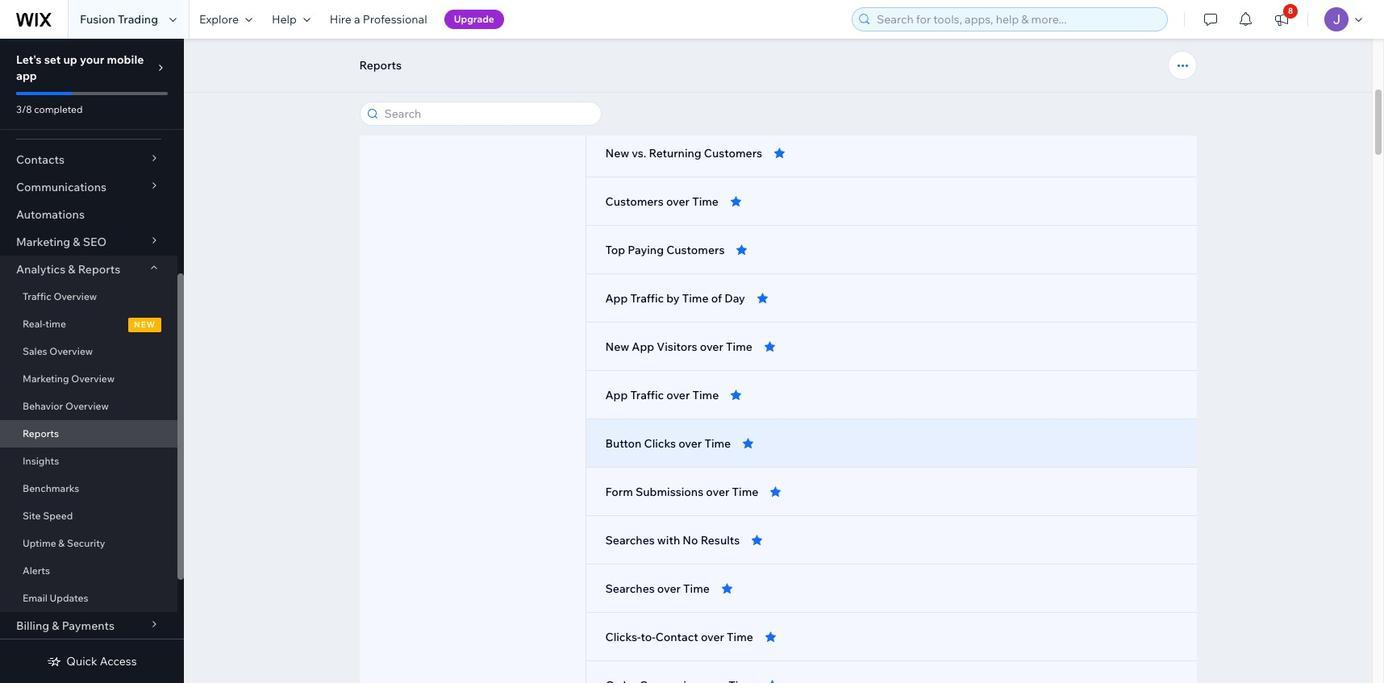 Task type: describe. For each thing, give the bounding box(es) containing it.
benchmarks
[[23, 482, 79, 494]]

time up results on the right
[[732, 485, 759, 499]]

automations link
[[0, 201, 177, 228]]

help
[[272, 12, 297, 27]]

8 button
[[1264, 0, 1299, 39]]

time right clicks
[[704, 436, 731, 451]]

reports for reports button
[[359, 58, 402, 73]]

fusion trading
[[80, 12, 158, 27]]

hire
[[330, 12, 352, 27]]

over up returning
[[656, 98, 680, 112]]

clicks
[[644, 436, 676, 451]]

set
[[44, 52, 61, 67]]

time right contact
[[727, 630, 753, 644]]

sales overview
[[23, 345, 93, 357]]

contacts over time
[[605, 98, 709, 112]]

overview for marketing overview
[[71, 373, 115, 385]]

searches with no results
[[605, 533, 740, 548]]

time down day
[[726, 340, 752, 354]]

app traffic over time
[[605, 388, 719, 402]]

new for new vs. returning customers
[[605, 146, 629, 161]]

security
[[67, 537, 105, 549]]

over right clicks
[[678, 436, 702, 451]]

overview for behavior overview
[[65, 400, 109, 412]]

time up new vs. returning customers at top
[[682, 98, 709, 112]]

new app visitors over time
[[605, 340, 752, 354]]

Search for tools, apps, help & more... field
[[872, 8, 1162, 31]]

communications button
[[0, 173, 177, 201]]

communications
[[16, 180, 107, 194]]

a
[[354, 12, 360, 27]]

button clicks over time
[[605, 436, 731, 451]]

to-
[[641, 630, 656, 644]]

visitors
[[657, 340, 697, 354]]

traffic for app traffic over time
[[630, 388, 664, 402]]

traffic overview link
[[0, 283, 177, 311]]

1 vertical spatial app
[[632, 340, 654, 354]]

of
[[711, 291, 722, 306]]

Search field
[[380, 102, 596, 125]]

3/8
[[16, 103, 32, 115]]

3/8 completed
[[16, 103, 83, 115]]

behavior overview
[[23, 400, 109, 412]]

submissions
[[636, 485, 704, 499]]

new for new app visitors over time
[[605, 340, 629, 354]]

seo
[[83, 235, 107, 249]]

sidebar element
[[0, 39, 184, 683]]

& for marketing
[[73, 235, 80, 249]]

let's set up your mobile app
[[16, 52, 144, 83]]

app for app traffic over time
[[605, 388, 628, 402]]

top paying customers
[[605, 243, 725, 257]]

form
[[605, 485, 633, 499]]

over down new app visitors over time
[[666, 388, 690, 402]]

contacts for contacts
[[16, 152, 65, 167]]

1 vertical spatial customers
[[605, 194, 664, 209]]

marketing for marketing & seo
[[16, 235, 70, 249]]

app for app traffic by time of day
[[605, 291, 628, 306]]

access
[[100, 654, 137, 669]]

billing & payments button
[[0, 612, 177, 640]]

real-time
[[23, 318, 66, 330]]

marketing overview
[[23, 373, 115, 385]]

uptime
[[23, 537, 56, 549]]

upgrade button
[[444, 10, 504, 29]]

2 vertical spatial customers
[[666, 243, 725, 257]]

searches for searches over time
[[605, 582, 655, 596]]

contacts for contacts over time
[[605, 98, 654, 112]]

clicks-
[[605, 630, 641, 644]]

overview for traffic overview
[[54, 290, 97, 302]]

vs.
[[632, 146, 646, 161]]

marketing overview link
[[0, 365, 177, 393]]

insights link
[[0, 448, 177, 475]]

billing & payments
[[16, 619, 115, 633]]

new
[[134, 319, 156, 330]]

over down "with"
[[657, 582, 681, 596]]

reports for "reports" "link"
[[23, 428, 59, 440]]

alerts
[[23, 565, 50, 577]]

marketing & seo button
[[0, 228, 177, 256]]

up
[[63, 52, 77, 67]]

traffic for app traffic by time of day
[[630, 291, 664, 306]]

form submissions over time
[[605, 485, 759, 499]]

contacts button
[[0, 146, 177, 173]]

reports button
[[351, 53, 410, 77]]

day
[[725, 291, 745, 306]]

email updates link
[[0, 585, 177, 612]]

no
[[683, 533, 698, 548]]

professional
[[363, 12, 427, 27]]

traffic inside "link"
[[23, 290, 51, 302]]

trading
[[118, 12, 158, 27]]

button
[[605, 436, 642, 451]]

automations
[[16, 207, 85, 222]]

insights
[[23, 455, 59, 467]]



Task type: vqa. For each thing, say whether or not it's contained in the screenshot.
Speed
yes



Task type: locate. For each thing, give the bounding box(es) containing it.
2 new from the top
[[605, 340, 629, 354]]

&
[[73, 235, 80, 249], [68, 262, 75, 277], [58, 537, 65, 549], [52, 619, 59, 633]]

analytics & reports
[[16, 262, 120, 277]]

app left visitors
[[632, 340, 654, 354]]

site speed link
[[0, 503, 177, 530]]

0 vertical spatial new
[[605, 146, 629, 161]]

quick
[[66, 654, 97, 669]]

0 vertical spatial app
[[605, 291, 628, 306]]

your
[[80, 52, 104, 67]]

& down marketing & seo on the left top of the page
[[68, 262, 75, 277]]

time down new vs. returning customers at top
[[692, 194, 719, 209]]

contacts up vs.
[[605, 98, 654, 112]]

1 vertical spatial reports
[[78, 262, 120, 277]]

reports down seo
[[78, 262, 120, 277]]

2 searches from the top
[[605, 582, 655, 596]]

0 vertical spatial searches
[[605, 533, 655, 548]]

time down new app visitors over time
[[692, 388, 719, 402]]

speed
[[43, 510, 73, 522]]

time
[[682, 98, 709, 112], [692, 194, 719, 209], [682, 291, 709, 306], [726, 340, 752, 354], [692, 388, 719, 402], [704, 436, 731, 451], [732, 485, 759, 499], [683, 582, 710, 596], [727, 630, 753, 644]]

with
[[657, 533, 680, 548]]

marketing inside popup button
[[16, 235, 70, 249]]

customers right returning
[[704, 146, 762, 161]]

& inside popup button
[[68, 262, 75, 277]]

real-
[[23, 318, 45, 330]]

traffic overview
[[23, 290, 97, 302]]

updates
[[50, 592, 88, 604]]

overview down analytics & reports
[[54, 290, 97, 302]]

behavior
[[23, 400, 63, 412]]

2 vertical spatial reports
[[23, 428, 59, 440]]

0 horizontal spatial contacts
[[16, 152, 65, 167]]

searches over time
[[605, 582, 710, 596]]

billing
[[16, 619, 49, 633]]

0 vertical spatial customers
[[704, 146, 762, 161]]

uptime & security
[[23, 537, 105, 549]]

time
[[45, 318, 66, 330]]

traffic left the by
[[630, 291, 664, 306]]

traffic
[[23, 290, 51, 302], [630, 291, 664, 306], [630, 388, 664, 402]]

marketing
[[16, 235, 70, 249], [23, 373, 69, 385]]

over right contact
[[701, 630, 724, 644]]

new
[[605, 146, 629, 161], [605, 340, 629, 354]]

sales
[[23, 345, 47, 357]]

new left visitors
[[605, 340, 629, 354]]

payments
[[62, 619, 115, 633]]

overview up marketing overview
[[49, 345, 93, 357]]

searches up clicks-
[[605, 582, 655, 596]]

app traffic by time of day
[[605, 291, 745, 306]]

results
[[701, 533, 740, 548]]

overview down sales overview link
[[71, 373, 115, 385]]

1 horizontal spatial reports
[[78, 262, 120, 277]]

app up 'button'
[[605, 388, 628, 402]]

searches left "with"
[[605, 533, 655, 548]]

& right billing
[[52, 619, 59, 633]]

over down returning
[[666, 194, 690, 209]]

app down top
[[605, 291, 628, 306]]

benchmarks link
[[0, 475, 177, 503]]

marketing up 'behavior'
[[23, 373, 69, 385]]

reports down hire a professional link
[[359, 58, 402, 73]]

reports inside popup button
[[78, 262, 120, 277]]

overview
[[54, 290, 97, 302], [49, 345, 93, 357], [71, 373, 115, 385], [65, 400, 109, 412]]

contacts
[[605, 98, 654, 112], [16, 152, 65, 167]]

upgrade
[[454, 13, 494, 25]]

& inside dropdown button
[[52, 619, 59, 633]]

completed
[[34, 103, 83, 115]]

marketing up analytics in the left of the page
[[16, 235, 70, 249]]

overview down marketing overview link
[[65, 400, 109, 412]]

customers down vs.
[[605, 194, 664, 209]]

1 new from the top
[[605, 146, 629, 161]]

& left seo
[[73, 235, 80, 249]]

quick access button
[[47, 654, 137, 669]]

hire a professional
[[330, 12, 427, 27]]

time down no
[[683, 582, 710, 596]]

site
[[23, 510, 41, 522]]

& for analytics
[[68, 262, 75, 277]]

new left vs.
[[605, 146, 629, 161]]

over right submissions
[[706, 485, 730, 499]]

over right visitors
[[700, 340, 723, 354]]

alerts link
[[0, 557, 177, 585]]

explore
[[199, 12, 239, 27]]

uptime & security link
[[0, 530, 177, 557]]

contacts up 'communications'
[[16, 152, 65, 167]]

analytics & reports button
[[0, 256, 177, 283]]

analytics
[[16, 262, 65, 277]]

contacts inside popup button
[[16, 152, 65, 167]]

1 horizontal spatial contacts
[[605, 98, 654, 112]]

customers right paying
[[666, 243, 725, 257]]

0 horizontal spatial reports
[[23, 428, 59, 440]]

reports inside button
[[359, 58, 402, 73]]

overview inside "link"
[[54, 290, 97, 302]]

fusion
[[80, 12, 115, 27]]

1 searches from the top
[[605, 533, 655, 548]]

over
[[656, 98, 680, 112], [666, 194, 690, 209], [700, 340, 723, 354], [666, 388, 690, 402], [678, 436, 702, 451], [706, 485, 730, 499], [657, 582, 681, 596], [701, 630, 724, 644]]

& inside popup button
[[73, 235, 80, 249]]

0 vertical spatial contacts
[[605, 98, 654, 112]]

quick access
[[66, 654, 137, 669]]

mobile
[[107, 52, 144, 67]]

site speed
[[23, 510, 73, 522]]

& right 'uptime'
[[58, 537, 65, 549]]

overview for sales overview
[[49, 345, 93, 357]]

2 horizontal spatial reports
[[359, 58, 402, 73]]

2 vertical spatial app
[[605, 388, 628, 402]]

1 vertical spatial marketing
[[23, 373, 69, 385]]

reports up insights at the left
[[23, 428, 59, 440]]

sales overview link
[[0, 338, 177, 365]]

behavior overview link
[[0, 393, 177, 420]]

by
[[666, 291, 680, 306]]

searches
[[605, 533, 655, 548], [605, 582, 655, 596]]

let's
[[16, 52, 42, 67]]

time left of
[[682, 291, 709, 306]]

1 vertical spatial searches
[[605, 582, 655, 596]]

& for billing
[[52, 619, 59, 633]]

marketing for marketing overview
[[23, 373, 69, 385]]

email updates
[[23, 592, 88, 604]]

traffic down analytics in the left of the page
[[23, 290, 51, 302]]

reports
[[359, 58, 402, 73], [78, 262, 120, 277], [23, 428, 59, 440]]

1 vertical spatial contacts
[[16, 152, 65, 167]]

1 vertical spatial new
[[605, 340, 629, 354]]

0 vertical spatial reports
[[359, 58, 402, 73]]

marketing & seo
[[16, 235, 107, 249]]

app
[[16, 69, 37, 83]]

& for uptime
[[58, 537, 65, 549]]

reports inside "link"
[[23, 428, 59, 440]]

8
[[1288, 6, 1293, 16]]

0 vertical spatial marketing
[[16, 235, 70, 249]]

searches for searches with no results
[[605, 533, 655, 548]]

hire a professional link
[[320, 0, 437, 39]]

clicks-to-contact over time
[[605, 630, 753, 644]]

top
[[605, 243, 625, 257]]

new vs. returning customers
[[605, 146, 762, 161]]

help button
[[262, 0, 320, 39]]

reports link
[[0, 420, 177, 448]]

customers over time
[[605, 194, 719, 209]]

traffic up clicks
[[630, 388, 664, 402]]

contact
[[656, 630, 698, 644]]

paying
[[628, 243, 664, 257]]

email
[[23, 592, 48, 604]]



